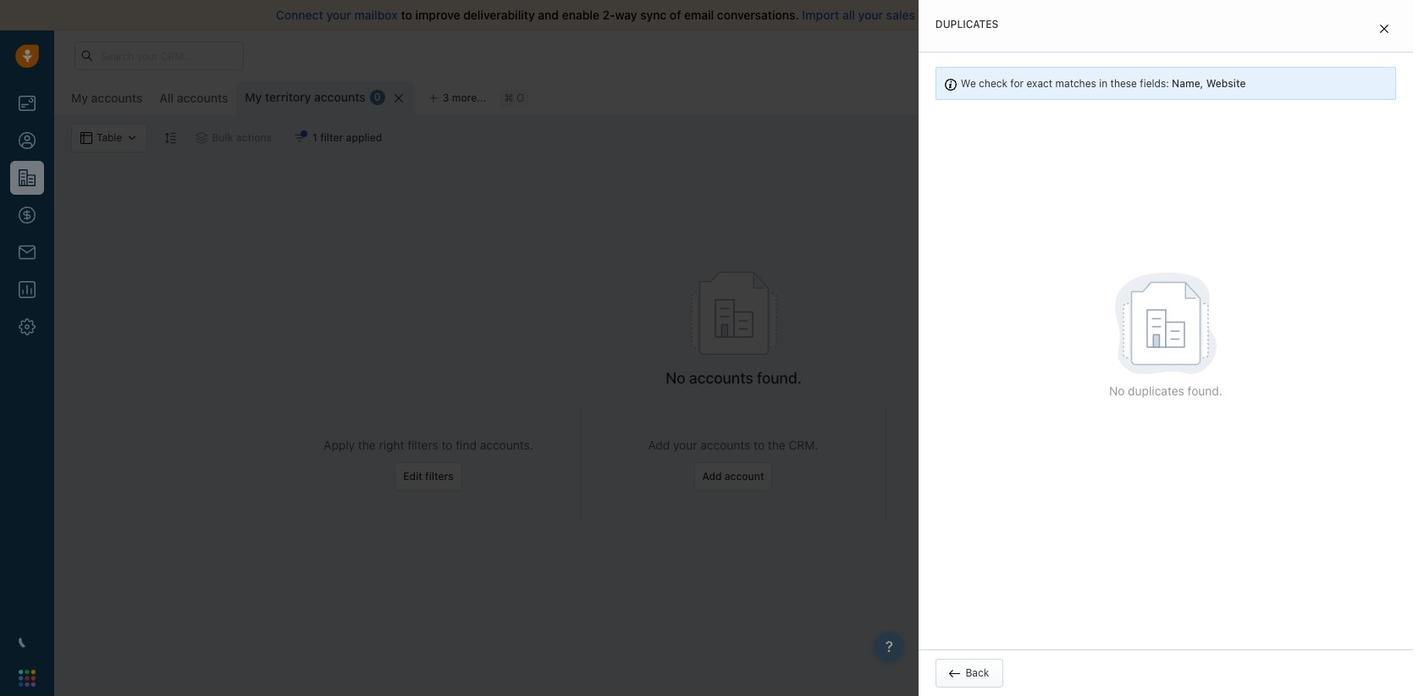 Task type: locate. For each thing, give the bounding box(es) containing it.
actions
[[236, 131, 272, 144]]

all left sales
[[843, 8, 855, 22]]

0 horizontal spatial found.
[[757, 369, 802, 387]]

in left these
[[1099, 77, 1108, 90]]

in left 21
[[1017, 50, 1025, 61]]

in inside no duplicates found. dialog
[[1099, 77, 1108, 90]]

2 horizontal spatial add
[[1335, 89, 1354, 102]]

0 horizontal spatial the
[[358, 438, 376, 452]]

add account down add your accounts to the crm.
[[703, 470, 764, 483]]

1 horizontal spatial your
[[673, 438, 697, 452]]

show all fields
[[961, 667, 1030, 679]]

your
[[326, 8, 351, 22], [858, 8, 883, 22], [673, 438, 697, 452]]

account down close image
[[1357, 89, 1397, 102]]

deliverability
[[463, 8, 535, 22]]

your left mailbox
[[326, 8, 351, 22]]

accounts
[[1221, 89, 1266, 102], [314, 90, 366, 104], [91, 91, 143, 105], [177, 91, 228, 105], [689, 369, 753, 387], [701, 438, 751, 452]]

0 vertical spatial add
[[1335, 89, 1354, 102]]

no duplicates found.
[[1109, 384, 1223, 398]]

your down no accounts found.
[[673, 438, 697, 452]]

your left sales
[[858, 8, 883, 22]]

in
[[1017, 50, 1025, 61], [1099, 77, 1108, 90]]

the
[[358, 438, 376, 452], [768, 438, 786, 452]]

1 vertical spatial add account button
[[694, 462, 773, 491]]

my accounts button
[[63, 81, 151, 115], [71, 91, 143, 105]]

the left right
[[358, 438, 376, 452]]

1 horizontal spatial no
[[1109, 384, 1125, 398]]

1 horizontal spatial found.
[[1188, 384, 1223, 398]]

1 filter applied
[[313, 131, 382, 144]]

connect your mailbox link
[[276, 8, 401, 22]]

mailbox
[[354, 8, 398, 22]]

⌘ o
[[504, 92, 524, 105]]

0 vertical spatial account
[[1357, 89, 1397, 102]]

close image
[[1380, 24, 1389, 34]]

accounts down email icon
[[1221, 89, 1266, 102]]

filters right right
[[408, 438, 438, 452]]

1 horizontal spatial container_wx8msf4aqz5i3rn1 image
[[1048, 90, 1060, 102]]

add account down close image
[[1335, 89, 1397, 102]]

customize
[[1064, 89, 1116, 102]]

container_wx8msf4aqz5i3rn1 image
[[1048, 90, 1060, 102], [294, 132, 306, 144]]

1 vertical spatial container_wx8msf4aqz5i3rn1 image
[[294, 132, 306, 144]]

1 vertical spatial import
[[1186, 89, 1218, 102]]

bulk actions
[[212, 131, 272, 144]]

crm.
[[789, 438, 819, 452]]

container_wx8msf4aqz5i3rn1 image inside 1 filter applied button
[[294, 132, 306, 144]]

1 horizontal spatial my
[[245, 90, 262, 104]]

1 vertical spatial add
[[648, 438, 670, 452]]

1 vertical spatial account
[[725, 470, 764, 483]]

all accounts button
[[151, 81, 237, 115], [159, 91, 228, 105]]

my
[[245, 90, 262, 104], [71, 91, 88, 105]]

0 horizontal spatial no
[[666, 369, 686, 387]]

0 vertical spatial all
[[843, 8, 855, 22]]

add account button down add your accounts to the crm.
[[694, 462, 773, 491]]

add
[[1335, 89, 1354, 102], [648, 438, 670, 452], [703, 470, 722, 483]]

more...
[[452, 91, 487, 104]]

0 vertical spatial import
[[802, 8, 840, 22]]

Search your CRM... text field
[[75, 41, 244, 70]]

0 horizontal spatial in
[[1017, 50, 1025, 61]]

right
[[379, 438, 404, 452]]

add account button down close image
[[1312, 81, 1405, 110]]

1 horizontal spatial add account
[[1335, 89, 1397, 102]]

matches
[[1056, 77, 1097, 90]]

all inside button
[[990, 667, 1001, 679]]

freshworks switcher image
[[19, 670, 36, 687]]

add account
[[1335, 89, 1397, 102], [703, 470, 764, 483]]

the left the crm.
[[768, 438, 786, 452]]

1 horizontal spatial import
[[1186, 89, 1218, 102]]

so
[[946, 8, 960, 22]]

2-
[[603, 8, 615, 22]]

1 horizontal spatial all
[[990, 667, 1001, 679]]

add
[[936, 19, 967, 38]]

1 horizontal spatial add
[[703, 470, 722, 483]]

0 horizontal spatial add account button
[[694, 462, 773, 491]]

2 the from the left
[[768, 438, 786, 452]]

account down add your accounts to the crm.
[[725, 470, 764, 483]]

0 horizontal spatial account
[[725, 470, 764, 483]]

1 horizontal spatial add account button
[[1312, 81, 1405, 110]]

accounts inside button
[[1221, 89, 1266, 102]]

explore plans
[[1094, 49, 1159, 61]]

found. up the crm.
[[757, 369, 802, 387]]

to
[[401, 8, 412, 22], [1048, 8, 1060, 22], [442, 438, 453, 452], [754, 438, 765, 452]]

to right mailbox
[[401, 8, 412, 22]]

0 vertical spatial container_wx8msf4aqz5i3rn1 image
[[1048, 90, 1060, 102]]

container_wx8msf4aqz5i3rn1 image for customize table button
[[1048, 90, 1060, 102]]

bulk
[[212, 131, 233, 144]]

apply the right filters to find accounts.
[[324, 438, 533, 452]]

show
[[961, 667, 987, 679]]

name,
[[1172, 77, 1204, 90]]

container_wx8msf4aqz5i3rn1 image inside customize table button
[[1048, 90, 1060, 102]]

duplicates
[[936, 18, 999, 30]]

no
[[666, 369, 686, 387], [1109, 384, 1125, 398]]

all right back
[[990, 667, 1001, 679]]

1
[[313, 131, 317, 144]]

scratch.
[[1121, 8, 1167, 22]]

no accounts found.
[[666, 369, 802, 387]]

accounts right the all
[[177, 91, 228, 105]]

territory
[[265, 90, 311, 104]]

3 more...
[[443, 91, 487, 104]]

1 horizontal spatial in
[[1099, 77, 1108, 90]]

accounts up add your accounts to the crm.
[[689, 369, 753, 387]]

1 the from the left
[[358, 438, 376, 452]]

0 horizontal spatial container_wx8msf4aqz5i3rn1 image
[[294, 132, 306, 144]]

back
[[966, 667, 989, 679]]

1 vertical spatial filters
[[425, 470, 454, 483]]

1 horizontal spatial the
[[768, 438, 786, 452]]

accounts for my accounts
[[91, 91, 143, 105]]

add account button
[[1312, 81, 1405, 110], [694, 462, 773, 491]]

container_wx8msf4aqz5i3rn1 image left customize
[[1048, 90, 1060, 102]]

conversations.
[[717, 8, 799, 22]]

fields:
[[1140, 77, 1169, 90]]

start
[[1063, 8, 1089, 22]]

1 vertical spatial in
[[1099, 77, 1108, 90]]

edit filters
[[403, 470, 454, 483]]

0 horizontal spatial add
[[648, 438, 670, 452]]

found. inside dialog
[[1188, 384, 1223, 398]]

filters right edit
[[425, 470, 454, 483]]

all
[[843, 8, 855, 22], [990, 667, 1001, 679]]

these
[[1111, 77, 1137, 90]]

add your accounts to the crm.
[[648, 438, 819, 452]]

1 vertical spatial all
[[990, 667, 1001, 679]]

import
[[802, 8, 840, 22], [1186, 89, 1218, 102]]

0 horizontal spatial your
[[326, 8, 351, 22]]

from
[[1092, 8, 1118, 22]]

data
[[919, 8, 943, 22]]

account
[[1357, 89, 1397, 102], [725, 470, 764, 483]]

found.
[[757, 369, 802, 387], [1188, 384, 1223, 398]]

0
[[374, 91, 381, 104]]

found. for no duplicates found.
[[1188, 384, 1223, 398]]

bulk actions button
[[185, 124, 283, 152]]

sync
[[640, 8, 667, 22]]

0 horizontal spatial my
[[71, 91, 88, 105]]

table
[[1119, 89, 1144, 102]]

container_wx8msf4aqz5i3rn1 image left 1
[[294, 132, 306, 144]]

my for my accounts
[[71, 91, 88, 105]]

accounts left the all
[[91, 91, 143, 105]]

no inside dialog
[[1109, 384, 1125, 398]]

0 horizontal spatial add account
[[703, 470, 764, 483]]

found. right 'duplicates'
[[1188, 384, 1223, 398]]



Task type: vqa. For each thing, say whether or not it's contained in the screenshot.
ADD ACCOUNT
yes



Task type: describe. For each thing, give the bounding box(es) containing it.
import all your sales data link
[[802, 8, 946, 22]]

to left start
[[1048, 8, 1060, 22]]

way
[[615, 8, 637, 22]]

and
[[538, 8, 559, 22]]

have
[[1019, 8, 1045, 22]]

enable
[[562, 8, 600, 22]]

no for no accounts found.
[[666, 369, 686, 387]]

duplicates
[[1128, 384, 1185, 398]]

2 horizontal spatial your
[[858, 8, 883, 22]]

email
[[684, 8, 714, 22]]

import accounts button
[[1163, 81, 1275, 110]]

website
[[1207, 77, 1246, 90]]

name *
[[936, 59, 974, 72]]

add account
[[936, 19, 1034, 38]]

*
[[969, 59, 974, 72]]

edit
[[403, 470, 422, 483]]

edit filters button
[[395, 462, 462, 491]]

connect
[[276, 8, 323, 22]]

my territory accounts 0
[[245, 90, 381, 104]]

days
[[1041, 50, 1061, 61]]

0 vertical spatial add account button
[[1312, 81, 1405, 110]]

fields
[[1004, 667, 1030, 679]]

name
[[936, 59, 964, 72]]

applied
[[346, 131, 382, 144]]

your
[[950, 50, 971, 61]]

1 horizontal spatial account
[[1357, 89, 1397, 102]]

accounts for all accounts
[[177, 91, 228, 105]]

my for my territory accounts 0
[[245, 90, 262, 104]]

filters inside edit filters button
[[425, 470, 454, 483]]

0 horizontal spatial all
[[843, 8, 855, 22]]

my territory accounts link
[[245, 89, 366, 106]]

explore
[[1094, 49, 1130, 61]]

email image
[[1246, 49, 1258, 63]]

3
[[443, 91, 449, 104]]

0 vertical spatial filters
[[408, 438, 438, 452]]

don't
[[986, 8, 1016, 22]]

import inside button
[[1186, 89, 1218, 102]]

ends
[[993, 50, 1015, 61]]

21
[[1028, 50, 1038, 61]]

connect your mailbox to improve deliverability and enable 2-way sync of email conversations. import all your sales data so you don't have to start from scratch.
[[276, 8, 1167, 22]]

exact
[[1027, 77, 1053, 90]]

plans
[[1133, 49, 1159, 61]]

your for add your accounts to the crm.
[[673, 438, 697, 452]]

find
[[456, 438, 477, 452]]

we check for exact matches in these fields: name, website
[[961, 77, 1246, 90]]

to left find
[[442, 438, 453, 452]]

accounts.
[[480, 438, 533, 452]]

for
[[1011, 77, 1024, 90]]

accounts for no accounts found.
[[689, 369, 753, 387]]

⌘
[[504, 92, 514, 105]]

1 vertical spatial add account
[[703, 470, 764, 483]]

trial
[[973, 50, 991, 61]]

0 horizontal spatial import
[[802, 8, 840, 22]]

account
[[971, 19, 1034, 38]]

all
[[159, 91, 174, 105]]

your for connect your mailbox to improve deliverability and enable 2-way sync of email conversations. import all your sales data so you don't have to start from scratch.
[[326, 8, 351, 22]]

filter
[[320, 131, 343, 144]]

explore plans link
[[1084, 45, 1169, 66]]

we
[[961, 77, 976, 90]]

customize table button
[[1037, 81, 1155, 110]]

2 vertical spatial add
[[703, 470, 722, 483]]

container_wx8msf4aqz5i3rn1 image for 1 filter applied button
[[294, 132, 306, 144]]

my accounts
[[71, 91, 143, 105]]

o
[[517, 92, 524, 105]]

import accounts group
[[1163, 81, 1303, 110]]

accounts left "0"
[[314, 90, 366, 104]]

3 more... button
[[419, 86, 496, 110]]

0 vertical spatial add account
[[1335, 89, 1397, 102]]

of
[[670, 8, 681, 22]]

back button
[[936, 659, 1003, 688]]

1 filter applied button
[[283, 124, 393, 152]]

apply
[[324, 438, 355, 452]]

all accounts
[[159, 91, 228, 105]]

0 vertical spatial in
[[1017, 50, 1025, 61]]

no duplicates found. dialog
[[919, 0, 1414, 696]]

accounts for import accounts
[[1221, 89, 1266, 102]]

improve
[[415, 8, 460, 22]]

no for no duplicates found.
[[1109, 384, 1125, 398]]

your trial ends in 21 days
[[950, 50, 1061, 61]]

show all fields button
[[936, 659, 1039, 688]]

Start typing... text field
[[936, 73, 1384, 102]]

customize table
[[1064, 89, 1144, 102]]

found. for no accounts found.
[[757, 369, 802, 387]]

you
[[963, 8, 983, 22]]

to left the crm.
[[754, 438, 765, 452]]

container_wx8msf4aqz5i3rn1 image
[[196, 132, 208, 144]]

accounts down no accounts found.
[[701, 438, 751, 452]]

sales
[[886, 8, 915, 22]]

import accounts
[[1186, 89, 1266, 102]]

check
[[979, 77, 1008, 90]]

add account dialog
[[919, 0, 1414, 696]]



